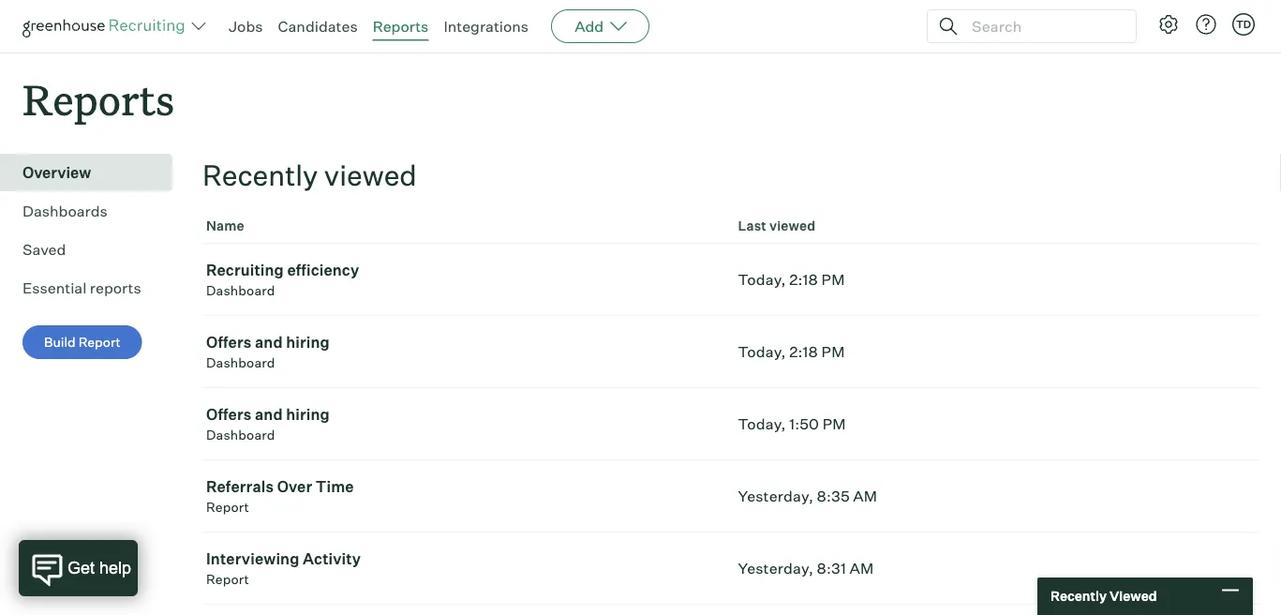 Task type: locate. For each thing, give the bounding box(es) containing it.
recently viewed
[[203, 158, 417, 193]]

today, 2:18 pm up today, 1:50 pm
[[738, 342, 845, 361]]

overview link
[[23, 161, 165, 184]]

0 vertical spatial pm
[[822, 270, 845, 289]]

recently viewed
[[1051, 588, 1158, 604]]

2 hiring from the top
[[286, 405, 330, 424]]

efficiency
[[287, 261, 359, 280]]

0 vertical spatial hiring
[[286, 333, 330, 352]]

1 today, from the top
[[738, 270, 786, 289]]

1 and from the top
[[255, 333, 283, 352]]

yesterday, left 8:31
[[738, 559, 814, 578]]

offers and hiring dashboard for today, 1:50 pm
[[206, 405, 330, 443]]

yesterday, for yesterday, 8:31 am
[[738, 559, 814, 578]]

integrations link
[[444, 17, 529, 36]]

2 2:18 from the top
[[790, 342, 819, 361]]

2 offers from the top
[[206, 405, 252, 424]]

report down interviewing
[[206, 571, 249, 588]]

integrations
[[444, 17, 529, 36]]

2 vertical spatial report
[[206, 571, 249, 588]]

td
[[1237, 18, 1252, 30]]

1 vertical spatial today, 2:18 pm
[[738, 342, 845, 361]]

0 vertical spatial offers
[[206, 333, 252, 352]]

offers and hiring dashboard up over
[[206, 405, 330, 443]]

1 vertical spatial report
[[206, 499, 249, 515]]

am right 8:35
[[854, 487, 878, 506]]

2 vertical spatial pm
[[823, 415, 846, 433]]

viewed
[[324, 158, 417, 193], [770, 218, 816, 234]]

dashboards
[[23, 202, 108, 221]]

today, 2:18 pm for recruiting efficiency
[[738, 270, 845, 289]]

0 vertical spatial recently
[[203, 158, 318, 193]]

0 horizontal spatial reports
[[23, 71, 175, 127]]

1 vertical spatial dashboard
[[206, 355, 275, 371]]

yesterday, 8:31 am
[[738, 559, 874, 578]]

1 vertical spatial offers
[[206, 405, 252, 424]]

offers down recruiting
[[206, 333, 252, 352]]

dashboard inside recruiting efficiency dashboard
[[206, 282, 275, 299]]

0 horizontal spatial recently
[[203, 158, 318, 193]]

0 vertical spatial report
[[78, 334, 121, 350]]

build report
[[44, 334, 121, 350]]

report
[[78, 334, 121, 350], [206, 499, 249, 515], [206, 571, 249, 588]]

1 horizontal spatial reports
[[373, 17, 429, 36]]

referrals over time report
[[206, 477, 354, 515]]

hiring down recruiting efficiency dashboard
[[286, 333, 330, 352]]

offers
[[206, 333, 252, 352], [206, 405, 252, 424]]

2:18 up 1:50
[[790, 342, 819, 361]]

1 vertical spatial recently
[[1051, 588, 1107, 604]]

2 and from the top
[[255, 405, 283, 424]]

0 vertical spatial today,
[[738, 270, 786, 289]]

and up over
[[255, 405, 283, 424]]

last
[[738, 218, 767, 234]]

0 vertical spatial 2:18
[[790, 270, 819, 289]]

1 offers and hiring dashboard from the top
[[206, 333, 330, 371]]

today, 2:18 pm down last viewed on the right top of page
[[738, 270, 845, 289]]

1 horizontal spatial recently
[[1051, 588, 1107, 604]]

build report button
[[23, 326, 142, 359]]

1 vertical spatial 2:18
[[790, 342, 819, 361]]

1 horizontal spatial viewed
[[770, 218, 816, 234]]

2:18 down last viewed on the right top of page
[[790, 270, 819, 289]]

2:18
[[790, 270, 819, 289], [790, 342, 819, 361]]

3 today, from the top
[[738, 415, 786, 433]]

today, down last
[[738, 270, 786, 289]]

and
[[255, 333, 283, 352], [255, 405, 283, 424]]

2:18 for recruiting efficiency
[[790, 270, 819, 289]]

name
[[206, 218, 245, 234]]

reports
[[373, 17, 429, 36], [23, 71, 175, 127]]

hiring
[[286, 333, 330, 352], [286, 405, 330, 424]]

2 vertical spatial dashboard
[[206, 427, 275, 443]]

essential
[[23, 279, 87, 297]]

today, 2:18 pm for offers and hiring
[[738, 342, 845, 361]]

interviewing activity report
[[206, 550, 361, 588]]

report right build on the left bottom of page
[[78, 334, 121, 350]]

1 vertical spatial reports
[[23, 71, 175, 127]]

yesterday,
[[738, 487, 814, 506], [738, 559, 814, 578]]

recently for recently viewed
[[1051, 588, 1107, 604]]

0 vertical spatial reports
[[373, 17, 429, 36]]

1 vertical spatial offers and hiring dashboard
[[206, 405, 330, 443]]

2 dashboard from the top
[[206, 355, 275, 371]]

time
[[316, 477, 354, 496]]

1 offers from the top
[[206, 333, 252, 352]]

1 yesterday, from the top
[[738, 487, 814, 506]]

1 vertical spatial today,
[[738, 342, 786, 361]]

offers up "referrals"
[[206, 405, 252, 424]]

am right 8:31
[[850, 559, 874, 578]]

viewed
[[1110, 588, 1158, 604]]

recruiting efficiency dashboard
[[206, 261, 359, 299]]

recently up name
[[203, 158, 318, 193]]

1:50
[[790, 415, 820, 433]]

am
[[854, 487, 878, 506], [850, 559, 874, 578]]

today,
[[738, 270, 786, 289], [738, 342, 786, 361], [738, 415, 786, 433]]

1 vertical spatial hiring
[[286, 405, 330, 424]]

report inside interviewing activity report
[[206, 571, 249, 588]]

yesterday, left 8:35
[[738, 487, 814, 506]]

reports down greenhouse recruiting image
[[23, 71, 175, 127]]

reports link
[[373, 17, 429, 36]]

0 horizontal spatial viewed
[[324, 158, 417, 193]]

0 vertical spatial and
[[255, 333, 283, 352]]

0 vertical spatial offers and hiring dashboard
[[206, 333, 330, 371]]

3 dashboard from the top
[[206, 427, 275, 443]]

essential reports link
[[23, 277, 165, 299]]

referrals
[[206, 477, 274, 496]]

recently left viewed
[[1051, 588, 1107, 604]]

today, left 1:50
[[738, 415, 786, 433]]

report inside button
[[78, 334, 121, 350]]

1 vertical spatial yesterday,
[[738, 559, 814, 578]]

jobs
[[229, 17, 263, 36]]

today, 2:18 pm
[[738, 270, 845, 289], [738, 342, 845, 361]]

today, up today, 1:50 pm
[[738, 342, 786, 361]]

0 vertical spatial yesterday,
[[738, 487, 814, 506]]

1 vertical spatial viewed
[[770, 218, 816, 234]]

last viewed
[[738, 218, 816, 234]]

recently
[[203, 158, 318, 193], [1051, 588, 1107, 604]]

1 vertical spatial and
[[255, 405, 283, 424]]

dashboard
[[206, 282, 275, 299], [206, 355, 275, 371], [206, 427, 275, 443]]

offers and hiring dashboard down recruiting efficiency dashboard
[[206, 333, 330, 371]]

jobs link
[[229, 17, 263, 36]]

and for today, 2:18 pm
[[255, 333, 283, 352]]

candidates
[[278, 17, 358, 36]]

2 yesterday, from the top
[[738, 559, 814, 578]]

reports right candidates "link"
[[373, 17, 429, 36]]

and for today, 1:50 pm
[[255, 405, 283, 424]]

0 vertical spatial today, 2:18 pm
[[738, 270, 845, 289]]

2 offers and hiring dashboard from the top
[[206, 405, 330, 443]]

0 vertical spatial am
[[854, 487, 878, 506]]

1 vertical spatial am
[[850, 559, 874, 578]]

2 vertical spatial today,
[[738, 415, 786, 433]]

1 hiring from the top
[[286, 333, 330, 352]]

0 vertical spatial viewed
[[324, 158, 417, 193]]

pm
[[822, 270, 845, 289], [822, 342, 845, 361], [823, 415, 846, 433]]

2 today, 2:18 pm from the top
[[738, 342, 845, 361]]

hiring up over
[[286, 405, 330, 424]]

interviewing
[[206, 550, 300, 568]]

and down recruiting efficiency dashboard
[[255, 333, 283, 352]]

0 vertical spatial dashboard
[[206, 282, 275, 299]]

1 2:18 from the top
[[790, 270, 819, 289]]

report down "referrals"
[[206, 499, 249, 515]]

offers and hiring dashboard
[[206, 333, 330, 371], [206, 405, 330, 443]]

1 dashboard from the top
[[206, 282, 275, 299]]

candidates link
[[278, 17, 358, 36]]

1 today, 2:18 pm from the top
[[738, 270, 845, 289]]



Task type: describe. For each thing, give the bounding box(es) containing it.
offers for today, 2:18 pm
[[206, 333, 252, 352]]

dashboard for today, 1:50 pm
[[206, 427, 275, 443]]

2:18 for offers and hiring
[[790, 342, 819, 361]]

viewed for last viewed
[[770, 218, 816, 234]]

1 vertical spatial pm
[[822, 342, 845, 361]]

am for yesterday, 8:35 am
[[854, 487, 878, 506]]

hiring for today, 1:50 pm
[[286, 405, 330, 424]]

today, 1:50 pm
[[738, 415, 846, 433]]

Search text field
[[968, 13, 1120, 40]]

saved link
[[23, 238, 165, 261]]

configure image
[[1158, 13, 1181, 36]]

offers and hiring dashboard for today, 2:18 pm
[[206, 333, 330, 371]]

overview
[[23, 163, 91, 182]]

add
[[575, 17, 604, 36]]

yesterday, for yesterday, 8:35 am
[[738, 487, 814, 506]]

hiring for today, 2:18 pm
[[286, 333, 330, 352]]

2 today, from the top
[[738, 342, 786, 361]]

add button
[[551, 9, 650, 43]]

offers for today, 1:50 pm
[[206, 405, 252, 424]]

am for yesterday, 8:31 am
[[850, 559, 874, 578]]

essential reports
[[23, 279, 141, 297]]

recruiting
[[206, 261, 284, 280]]

greenhouse recruiting image
[[23, 15, 191, 38]]

dashboards link
[[23, 200, 165, 222]]

td button
[[1233, 13, 1256, 36]]

yesterday, 8:35 am
[[738, 487, 878, 506]]

build
[[44, 334, 76, 350]]

over
[[277, 477, 313, 496]]

saved
[[23, 240, 66, 259]]

recently for recently viewed
[[203, 158, 318, 193]]

8:35
[[817, 487, 850, 506]]

report inside referrals over time report
[[206, 499, 249, 515]]

dashboard for today, 2:18 pm
[[206, 355, 275, 371]]

activity
[[303, 550, 361, 568]]

td button
[[1229, 9, 1259, 39]]

8:31
[[817, 559, 847, 578]]

reports
[[90, 279, 141, 297]]

viewed for recently viewed
[[324, 158, 417, 193]]



Task type: vqa. For each thing, say whether or not it's contained in the screenshot.
topmost hiring
yes



